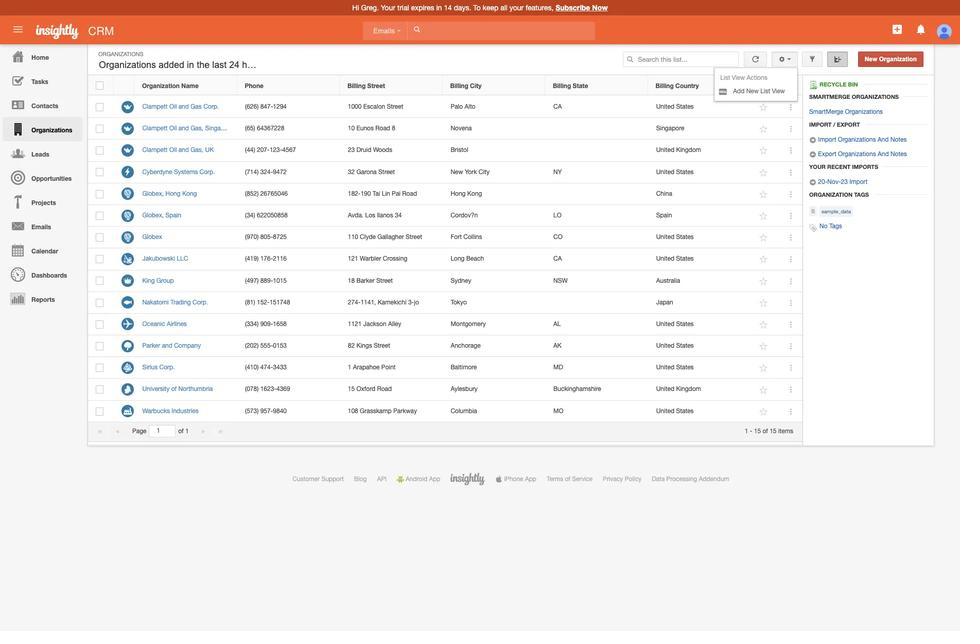 Task type: locate. For each thing, give the bounding box(es) containing it.
avda.
[[348, 212, 364, 219]]

0 vertical spatial emails
[[373, 27, 397, 35]]

items
[[779, 428, 794, 435]]

singapore up uk
[[205, 125, 233, 132]]

organizations for organizations organizations added in the last 24 hours
[[99, 60, 156, 70]]

15 left oxford
[[348, 386, 355, 393]]

1 hong from the left
[[166, 190, 181, 197]]

13 row from the top
[[88, 335, 803, 357]]

baltimore cell
[[443, 357, 546, 379]]

2 oil from the top
[[169, 125, 177, 132]]

1 vertical spatial export
[[819, 151, 837, 158]]

0 vertical spatial emails link
[[363, 22, 408, 40]]

4 united states from the top
[[657, 255, 694, 262]]

1 app from the left
[[429, 475, 441, 483]]

navigation
[[0, 44, 82, 311]]

street right barker on the top of the page
[[377, 277, 393, 284]]

(573) 957-9840
[[245, 407, 287, 415]]

7 united from the top
[[657, 342, 675, 349]]

Search this list... text field
[[623, 52, 739, 67]]

ca cell
[[546, 96, 649, 118], [546, 248, 649, 270]]

108 grasskamp parkway cell
[[340, 401, 443, 422]]

cell
[[546, 118, 649, 140], [546, 140, 649, 162], [546, 183, 649, 205], [546, 292, 649, 314]]

globex, up globex
[[142, 212, 164, 219]]

3 united states from the top
[[657, 233, 694, 241]]

(852) 26765046
[[245, 190, 288, 197]]

king
[[142, 277, 155, 284]]

nsw cell
[[546, 270, 649, 292]]

smartmerge organizations link
[[810, 108, 884, 115]]

1 horizontal spatial in
[[437, 4, 442, 12]]

clampett for clampett oil and gas, uk
[[142, 146, 168, 154]]

notes down "import organizations and notes"
[[891, 151, 908, 158]]

list
[[721, 74, 731, 81], [761, 88, 771, 95]]

0 vertical spatial united kingdom
[[657, 146, 702, 154]]

1 vertical spatial city
[[479, 168, 490, 175]]

(334) 909-1658 cell
[[237, 314, 340, 335]]

hong kong cell
[[443, 183, 546, 205]]

1 vertical spatial road
[[403, 190, 417, 197]]

organizations for smartmerge organizations
[[846, 108, 884, 115]]

united states cell
[[649, 96, 752, 118], [649, 162, 752, 183], [649, 227, 752, 248], [649, 248, 752, 270], [649, 314, 752, 335], [649, 335, 752, 357], [649, 357, 752, 379], [649, 401, 752, 422]]

0 horizontal spatial app
[[429, 475, 441, 483]]

16 row from the top
[[88, 401, 803, 422]]

globex
[[142, 233, 162, 241]]

your down circle arrow left image
[[810, 163, 826, 170]]

1 horizontal spatial singapore
[[657, 125, 685, 132]]

0 horizontal spatial your
[[381, 4, 396, 12]]

smartmerge down recycle
[[810, 93, 851, 100]]

notes up 'export organizations and notes'
[[891, 136, 907, 143]]

cell up ny
[[546, 140, 649, 162]]

0 vertical spatial and
[[878, 136, 889, 143]]

1 united kingdom from the top
[[657, 146, 702, 154]]

1 horizontal spatial app
[[525, 475, 537, 483]]

kong down systems
[[182, 190, 197, 197]]

row containing king group
[[88, 270, 803, 292]]

1 row from the top
[[88, 76, 803, 95]]

street up 1000 escalon street
[[368, 82, 385, 90]]

road for 10 eunos road 8
[[376, 125, 390, 132]]

0 horizontal spatial export
[[819, 151, 837, 158]]

ca cell for long beach
[[546, 248, 649, 270]]

united states cell for montgomery
[[649, 314, 752, 335]]

0 horizontal spatial emails link
[[3, 214, 82, 238]]

2 vertical spatial organization
[[810, 191, 853, 198]]

1 kingdom from the top
[[677, 146, 702, 154]]

1 horizontal spatial hong
[[451, 190, 466, 197]]

10 eunos road 8
[[348, 125, 396, 132]]

0 horizontal spatial hong
[[166, 190, 181, 197]]

9 follow image from the top
[[760, 363, 769, 373]]

organizations for import organizations and notes
[[839, 136, 877, 143]]

smartmerge up /
[[810, 108, 844, 115]]

5 row from the top
[[88, 162, 803, 183]]

corp. right the sirius
[[159, 364, 175, 371]]

row up columbia
[[88, 379, 803, 401]]

2 united states from the top
[[657, 168, 694, 175]]

1 vertical spatial emails link
[[3, 214, 82, 238]]

1 vertical spatial gas,
[[191, 146, 204, 154]]

all
[[501, 4, 508, 12]]

1 gas, from the top
[[191, 125, 204, 132]]

billing up 1000 at the left top of page
[[348, 82, 366, 90]]

of inside row group
[[171, 386, 177, 393]]

1 vertical spatial united kingdom
[[657, 386, 702, 393]]

gas,
[[191, 125, 204, 132], [191, 146, 204, 154]]

montgomery
[[451, 320, 486, 328]]

1015
[[273, 277, 287, 284]]

view down list view actions 'link'
[[773, 88, 786, 95]]

organizations organizations added in the last 24 hours
[[98, 51, 268, 70]]

4 billing from the left
[[656, 82, 674, 90]]

road right oxford
[[377, 386, 392, 393]]

1 smartmerge from the top
[[810, 93, 851, 100]]

export right circle arrow left image
[[819, 151, 837, 158]]

australia cell
[[649, 270, 752, 292]]

1 for 1 - 15 of 15 items
[[745, 428, 749, 435]]

1 vertical spatial kingdom
[[677, 386, 702, 393]]

oil for clampett oil and gas, uk
[[169, 146, 177, 154]]

globex, for globex, hong kong
[[142, 190, 164, 197]]

8 united states from the top
[[657, 407, 694, 415]]

list inside 'link'
[[721, 74, 731, 81]]

oil down organization name
[[169, 103, 177, 110]]

globex, for globex, spain
[[142, 212, 164, 219]]

1 vertical spatial import
[[819, 136, 837, 143]]

2 vertical spatial road
[[377, 386, 392, 393]]

2 horizontal spatial organization
[[880, 56, 918, 63]]

united states for anchorage
[[657, 342, 694, 349]]

row down novena
[[88, 140, 803, 162]]

6 follow image from the top
[[760, 233, 769, 243]]

alto
[[465, 103, 476, 110]]

clyde
[[360, 233, 376, 241]]

4 states from the top
[[677, 255, 694, 262]]

united for long beach
[[657, 255, 675, 262]]

1 united kingdom cell from the top
[[649, 140, 752, 162]]

0 vertical spatial list
[[721, 74, 731, 81]]

1 horizontal spatial 1
[[348, 364, 352, 371]]

0 vertical spatial 23
[[348, 146, 355, 154]]

0 vertical spatial notes
[[891, 136, 907, 143]]

row containing nakatomi trading corp.
[[88, 292, 803, 314]]

2 vertical spatial new
[[451, 168, 463, 175]]

15 oxford road
[[348, 386, 392, 393]]

0 horizontal spatial view
[[732, 74, 745, 81]]

palo
[[451, 103, 463, 110]]

smartmerge
[[810, 93, 851, 100], [810, 108, 844, 115]]

0 vertical spatial organization
[[880, 56, 918, 63]]

city up alto
[[470, 82, 482, 90]]

in left 'the'
[[187, 60, 194, 70]]

4 united states cell from the top
[[649, 248, 752, 270]]

list left actions on the right top
[[721, 74, 731, 81]]

5 united states from the top
[[657, 320, 694, 328]]

new left york
[[451, 168, 463, 175]]

and for uk
[[179, 146, 189, 154]]

1 vertical spatial list
[[761, 88, 771, 95]]

0 vertical spatial united kingdom cell
[[649, 140, 752, 162]]

spain down globex, hong kong link
[[166, 212, 181, 219]]

1 horizontal spatial spain
[[657, 212, 672, 219]]

2 spain from the left
[[657, 212, 672, 219]]

1 ca cell from the top
[[546, 96, 649, 118]]

1 cell from the top
[[546, 118, 649, 140]]

notes inside export organizations and notes link
[[891, 151, 908, 158]]

united for anchorage
[[657, 342, 675, 349]]

9 united from the top
[[657, 386, 675, 393]]

bristol cell
[[443, 140, 546, 162]]

0 horizontal spatial new
[[451, 168, 463, 175]]

notifications image
[[915, 23, 928, 36]]

follow image for al
[[760, 320, 769, 330]]

3 follow image from the top
[[760, 298, 769, 308]]

privacy policy link
[[603, 475, 642, 483]]

1 follow image from the top
[[760, 168, 769, 178]]

row up fort
[[88, 205, 803, 227]]

2 horizontal spatial new
[[865, 56, 878, 63]]

2 ca from the top
[[554, 255, 562, 262]]

0 vertical spatial city
[[470, 82, 482, 90]]

row up aylesbury
[[88, 357, 803, 379]]

warbucks industries
[[142, 407, 199, 415]]

(202)
[[245, 342, 259, 349]]

recycle bin
[[820, 81, 859, 88]]

and
[[878, 136, 889, 143], [878, 151, 889, 158]]

1 vertical spatial notes
[[891, 151, 908, 158]]

7 united states cell from the top
[[649, 357, 752, 379]]

app right iphone in the bottom right of the page
[[525, 475, 537, 483]]

1 oil from the top
[[169, 103, 177, 110]]

0 vertical spatial smartmerge
[[810, 93, 851, 100]]

of right 1 field on the left
[[178, 428, 184, 435]]

2 vertical spatial oil
[[169, 146, 177, 154]]

billing for billing country
[[656, 82, 674, 90]]

8 united states cell from the top
[[649, 401, 752, 422]]

1 vertical spatial united kingdom cell
[[649, 379, 752, 401]]

crossing
[[383, 255, 408, 262]]

1 follow image from the top
[[760, 103, 769, 112]]

terms of service
[[547, 475, 593, 483]]

kingdom for aylesbury
[[677, 386, 702, 393]]

1 vertical spatial smartmerge
[[810, 108, 844, 115]]

spain
[[166, 212, 181, 219], [657, 212, 672, 219]]

12 row from the top
[[88, 314, 803, 335]]

1 vertical spatial globex,
[[142, 212, 164, 219]]

emails link down greg.
[[363, 22, 408, 40]]

3 united from the top
[[657, 168, 675, 175]]

9 row from the top
[[88, 248, 803, 270]]

2 horizontal spatial 1
[[745, 428, 749, 435]]

None checkbox
[[96, 81, 104, 90], [96, 212, 104, 220], [96, 233, 104, 242], [96, 299, 104, 307], [96, 364, 104, 372], [96, 386, 104, 394], [96, 407, 104, 415], [96, 81, 104, 90], [96, 212, 104, 220], [96, 233, 104, 242], [96, 299, 104, 307], [96, 364, 104, 372], [96, 386, 104, 394], [96, 407, 104, 415]]

projects
[[31, 199, 56, 207]]

buckinghamshire cell
[[546, 379, 649, 401]]

15 inside cell
[[348, 386, 355, 393]]

1294
[[273, 103, 287, 110]]

2 vertical spatial clampett
[[142, 146, 168, 154]]

1 horizontal spatial 23
[[842, 178, 848, 186]]

collins
[[464, 233, 482, 241]]

states for palo alto
[[677, 103, 694, 110]]

organization down the notifications icon
[[880, 56, 918, 63]]

None checkbox
[[96, 103, 104, 111], [96, 125, 104, 133], [96, 146, 104, 155], [96, 168, 104, 176], [96, 190, 104, 198], [96, 255, 104, 263], [96, 277, 104, 285], [96, 320, 104, 329], [96, 342, 104, 350], [96, 103, 104, 111], [96, 125, 104, 133], [96, 146, 104, 155], [96, 168, 104, 176], [96, 190, 104, 198], [96, 255, 104, 263], [96, 277, 104, 285], [96, 320, 104, 329], [96, 342, 104, 350]]

1 kong from the left
[[182, 190, 197, 197]]

2 gas, from the top
[[191, 146, 204, 154]]

bristol
[[451, 146, 469, 154]]

ak cell
[[546, 335, 649, 357]]

columbia cell
[[443, 401, 546, 422]]

2 singapore from the left
[[657, 125, 685, 132]]

billing for billing state
[[553, 82, 571, 90]]

united kingdom cell
[[649, 140, 752, 162], [649, 379, 752, 401]]

1 vertical spatial view
[[773, 88, 786, 95]]

new right show sidebar image
[[865, 56, 878, 63]]

navigation containing home
[[0, 44, 82, 311]]

road left 8
[[376, 125, 390, 132]]

1 left arapahoe
[[348, 364, 352, 371]]

15 left items
[[770, 428, 777, 435]]

sydney cell
[[443, 270, 546, 292]]

states for montgomery
[[677, 320, 694, 328]]

globex, down cyberdyne
[[142, 190, 164, 197]]

0 vertical spatial view
[[732, 74, 745, 81]]

clampett up cyberdyne
[[142, 146, 168, 154]]

clampett up clampett oil and gas, uk
[[142, 125, 168, 132]]

organizations for export organizations and notes
[[839, 151, 877, 158]]

0 vertical spatial globex,
[[142, 190, 164, 197]]

united for bristol
[[657, 146, 675, 154]]

6 united from the top
[[657, 320, 675, 328]]

united states
[[657, 103, 694, 110], [657, 168, 694, 175], [657, 233, 694, 241], [657, 255, 694, 262], [657, 320, 694, 328], [657, 342, 694, 349], [657, 364, 694, 371], [657, 407, 694, 415]]

united states cell for long beach
[[649, 248, 752, 270]]

street right garona
[[379, 168, 395, 175]]

8 follow image from the top
[[760, 342, 769, 351]]

2 clampett from the top
[[142, 125, 168, 132]]

0 vertical spatial your
[[381, 4, 396, 12]]

15 oxford road cell
[[340, 379, 443, 401]]

in inside organizations organizations added in the last 24 hours
[[187, 60, 194, 70]]

smartmerge for smartmerge organizations
[[810, 108, 844, 115]]

7 row from the top
[[88, 205, 803, 227]]

export down smartmerge organizations link at the top of the page
[[838, 121, 861, 128]]

lo cell
[[546, 205, 649, 227]]

states for columbia
[[677, 407, 694, 415]]

warbler
[[360, 255, 381, 262]]

dashboards
[[31, 271, 67, 279]]

states for long beach
[[677, 255, 694, 262]]

274-
[[348, 299, 361, 306]]

2 globex, from the top
[[142, 212, 164, 219]]

10 united from the top
[[657, 407, 675, 415]]

23 left druid
[[348, 146, 355, 154]]

1 notes from the top
[[891, 136, 907, 143]]

3 oil from the top
[[169, 146, 177, 154]]

tasks link
[[3, 69, 82, 93]]

university of northumbria link
[[142, 386, 218, 393]]

column header
[[114, 76, 134, 95]]

gas, for singapore
[[191, 125, 204, 132]]

2 ca cell from the top
[[546, 248, 649, 270]]

1 vertical spatial 23
[[842, 178, 848, 186]]

row containing oceanic airlines
[[88, 314, 803, 335]]

import for import organizations and notes
[[819, 136, 837, 143]]

import right circle arrow right icon
[[819, 136, 837, 143]]

2 smartmerge from the top
[[810, 108, 844, 115]]

buckinghamshire
[[554, 386, 602, 393]]

bin
[[849, 81, 859, 88]]

united kingdom
[[657, 146, 702, 154], [657, 386, 702, 393]]

3 row from the top
[[88, 118, 803, 140]]

2 billing from the left
[[451, 82, 469, 90]]

hong up cordov?n
[[451, 190, 466, 197]]

14
[[444, 4, 452, 12]]

list down actions on the right top
[[761, 88, 771, 95]]

0 vertical spatial import
[[810, 121, 832, 128]]

parker
[[142, 342, 160, 349]]

0 horizontal spatial organization
[[142, 82, 180, 90]]

barker
[[357, 277, 375, 284]]

hi
[[353, 4, 359, 12]]

emails down greg.
[[373, 27, 397, 35]]

emails up calendar link
[[31, 223, 51, 231]]

billing city
[[451, 82, 482, 90]]

new inside new york city cell
[[451, 168, 463, 175]]

reports link
[[3, 286, 82, 311]]

in left 14
[[437, 4, 442, 12]]

kong inside cell
[[468, 190, 482, 197]]

and down clampett oil and gas corp. link
[[179, 125, 189, 132]]

0 vertical spatial clampett
[[142, 103, 168, 110]]

0 vertical spatial oil
[[169, 103, 177, 110]]

11 row from the top
[[88, 292, 803, 314]]

city right york
[[479, 168, 490, 175]]

row up palo at the left top
[[88, 76, 803, 95]]

0 horizontal spatial kong
[[182, 190, 197, 197]]

row down fort
[[88, 248, 803, 270]]

1 vertical spatial your
[[810, 163, 826, 170]]

5 follow image from the top
[[760, 211, 769, 221]]

1 horizontal spatial export
[[838, 121, 861, 128]]

1 ca from the top
[[554, 103, 562, 110]]

274-1141, kamekichi 3-jo
[[348, 299, 419, 306]]

last
[[212, 60, 227, 70]]

street for 1000 escalon street
[[387, 103, 404, 110]]

united states cell for new york city
[[649, 162, 752, 183]]

1 vertical spatial new
[[747, 88, 759, 95]]

cog image
[[779, 56, 786, 63]]

trial
[[398, 4, 409, 12]]

new right add
[[747, 88, 759, 95]]

2 app from the left
[[525, 475, 537, 483]]

(65)
[[245, 125, 255, 132]]

15 row from the top
[[88, 379, 803, 401]]

ca cell up nsw
[[546, 248, 649, 270]]

llanos
[[377, 212, 393, 219]]

1 united states from the top
[[657, 103, 694, 110]]

united states for long beach
[[657, 255, 694, 262]]

united for columbia
[[657, 407, 675, 415]]

4 united from the top
[[657, 233, 675, 241]]

row down palo at the left top
[[88, 118, 803, 140]]

2 cell from the top
[[546, 140, 649, 162]]

sirius corp.
[[142, 364, 175, 371]]

274-1141, kamekichi 3-jo cell
[[340, 292, 443, 314]]

api
[[377, 475, 387, 483]]

and up 'export organizations and notes'
[[878, 136, 889, 143]]

5 states from the top
[[677, 320, 694, 328]]

3433
[[273, 364, 287, 371]]

city inside cell
[[479, 168, 490, 175]]

3 united states cell from the top
[[649, 227, 752, 248]]

united kingdom for bristol
[[657, 146, 702, 154]]

1 vertical spatial clampett
[[142, 125, 168, 132]]

support
[[322, 475, 344, 483]]

(44) 207-123-4567 cell
[[237, 140, 340, 162]]

road right the pai
[[403, 190, 417, 197]]

oil for clampett oil and gas corp.
[[169, 103, 177, 110]]

and for singapore
[[179, 125, 189, 132]]

0 vertical spatial kingdom
[[677, 146, 702, 154]]

ca for palo alto
[[554, 103, 562, 110]]

1 inside 1 arapahoe point cell
[[348, 364, 352, 371]]

6 row from the top
[[88, 183, 803, 205]]

row group
[[88, 96, 803, 422]]

row down tokyo
[[88, 314, 803, 335]]

view up add
[[732, 74, 745, 81]]

your left trial
[[381, 4, 396, 12]]

avda. los llanos 34 cell
[[340, 205, 443, 227]]

cell up ny 'cell'
[[546, 118, 649, 140]]

emails link down projects
[[3, 214, 82, 238]]

1 united states cell from the top
[[649, 96, 752, 118]]

oil up the cyberdyne systems corp.
[[169, 146, 177, 154]]

3 states from the top
[[677, 233, 694, 241]]

2 follow image from the top
[[760, 255, 769, 264]]

export
[[838, 121, 861, 128], [819, 151, 837, 158]]

app for iphone app
[[525, 475, 537, 483]]

6 states from the top
[[677, 342, 694, 349]]

grasskamp
[[360, 407, 392, 415]]

1 vertical spatial ca
[[554, 255, 562, 262]]

hong kong
[[451, 190, 482, 197]]

4 row from the top
[[88, 140, 803, 162]]

street right gallagher
[[406, 233, 422, 241]]

(410) 474-3433 cell
[[237, 357, 340, 379]]

1 united from the top
[[657, 103, 675, 110]]

23 up 'organization tags'
[[842, 178, 848, 186]]

cell down nsw
[[546, 292, 649, 314]]

1 vertical spatial emails
[[31, 223, 51, 231]]

row up long
[[88, 227, 803, 248]]

follow image for lo
[[760, 211, 769, 221]]

gas, down gas
[[191, 125, 204, 132]]

5 united from the top
[[657, 255, 675, 262]]

smartmerge organizations
[[810, 93, 899, 100]]

ny cell
[[546, 162, 649, 183]]

3 cell from the top
[[546, 183, 649, 205]]

(078) 1623-4369
[[245, 386, 290, 393]]

and for corp.
[[179, 103, 189, 110]]

(202) 555-0153 cell
[[237, 335, 340, 357]]

garona
[[357, 168, 377, 175]]

1 horizontal spatial view
[[773, 88, 786, 95]]

billing left state
[[553, 82, 571, 90]]

cell up co cell
[[546, 183, 649, 205]]

7 united states from the top
[[657, 364, 694, 371]]

0 vertical spatial ca
[[554, 103, 562, 110]]

globex, hong kong link
[[142, 190, 202, 197]]

(81) 152-151748
[[245, 299, 290, 306]]

cyberdyne
[[142, 168, 172, 175]]

6 united states from the top
[[657, 342, 694, 349]]

0153
[[273, 342, 287, 349]]

ca cell for palo alto
[[546, 96, 649, 118]]

hi greg. your trial expires in 14 days. to keep all your features, subscribe now
[[353, 3, 608, 12]]

contacts
[[31, 102, 58, 110]]

2 states from the top
[[677, 168, 694, 175]]

8 united from the top
[[657, 364, 675, 371]]

alley
[[388, 320, 402, 328]]

20-nov-23 import
[[817, 178, 868, 186]]

and for export organizations and notes
[[878, 151, 889, 158]]

processing
[[667, 475, 698, 483]]

1 horizontal spatial new
[[747, 88, 759, 95]]

(81) 152-151748 cell
[[237, 292, 340, 314]]

street right kings
[[374, 342, 390, 349]]

co cell
[[546, 227, 649, 248]]

avda. los llanos 34
[[348, 212, 402, 219]]

united states for fort collins
[[657, 233, 694, 241]]

0 horizontal spatial 15
[[348, 386, 355, 393]]

1 down the industries
[[185, 428, 189, 435]]

row up novena
[[88, 96, 803, 118]]

14 row from the top
[[88, 357, 803, 379]]

fort collins cell
[[443, 227, 546, 248]]

warbucks
[[142, 407, 170, 415]]

gas, left uk
[[191, 146, 204, 154]]

0 vertical spatial road
[[376, 125, 390, 132]]

1 billing from the left
[[348, 82, 366, 90]]

10 row from the top
[[88, 270, 803, 292]]

7 follow image from the top
[[760, 276, 769, 286]]

0 horizontal spatial in
[[187, 60, 194, 70]]

follow image
[[760, 103, 769, 112], [760, 124, 769, 134], [760, 146, 769, 156], [760, 189, 769, 199], [760, 211, 769, 221], [760, 233, 769, 243], [760, 276, 769, 286], [760, 342, 769, 351], [760, 363, 769, 373], [760, 385, 769, 395], [760, 407, 769, 417]]

united for new york city
[[657, 168, 675, 175]]

None text field
[[408, 22, 596, 40]]

hong inside cell
[[451, 190, 466, 197]]

(970) 805-8725 cell
[[237, 227, 340, 248]]

1 left -
[[745, 428, 749, 435]]

121
[[348, 255, 358, 262]]

8 states from the top
[[677, 407, 694, 415]]

0 horizontal spatial list
[[721, 74, 731, 81]]

1 horizontal spatial organization
[[810, 191, 853, 198]]

import up tags
[[850, 178, 868, 186]]

4 follow image from the top
[[760, 320, 769, 330]]

2 kong from the left
[[468, 190, 482, 197]]

al cell
[[546, 314, 649, 335]]

1 globex, from the top
[[142, 190, 164, 197]]

app right android
[[429, 475, 441, 483]]

llc
[[177, 255, 188, 262]]

ca cell down state
[[546, 96, 649, 118]]

states for baltimore
[[677, 364, 694, 371]]

8
[[392, 125, 396, 132]]

street for 18 barker street
[[377, 277, 393, 284]]

row down bristol
[[88, 162, 803, 183]]

clampett for clampett oil and gas corp.
[[142, 103, 168, 110]]

search image
[[627, 56, 634, 63]]

0 horizontal spatial singapore
[[205, 125, 233, 132]]

row containing clampett oil and gas, singapore
[[88, 118, 803, 140]]

2 united from the top
[[657, 146, 675, 154]]

row down aylesbury
[[88, 401, 803, 422]]

parkway
[[394, 407, 417, 415]]

uk
[[205, 146, 214, 154]]

list view actions link
[[702, 71, 798, 84]]

clampett for clampett oil and gas, singapore
[[142, 125, 168, 132]]

billing left country
[[656, 82, 674, 90]]

name
[[181, 82, 199, 90]]

street right escalon
[[387, 103, 404, 110]]

0 vertical spatial gas,
[[191, 125, 204, 132]]

spain down china
[[657, 212, 672, 219]]

white image
[[414, 26, 421, 33]]

1 vertical spatial ca cell
[[546, 248, 649, 270]]

kamekichi
[[378, 299, 407, 306]]

1 horizontal spatial emails
[[373, 27, 397, 35]]

china cell
[[649, 183, 752, 205]]

0 vertical spatial in
[[437, 4, 442, 12]]

singapore down billing country
[[657, 125, 685, 132]]

street inside "cell"
[[387, 103, 404, 110]]

23 inside 20-nov-23 import link
[[842, 178, 848, 186]]

0 horizontal spatial 23
[[348, 146, 355, 154]]

0 vertical spatial new
[[865, 56, 878, 63]]

1 arapahoe point cell
[[340, 357, 443, 379]]

japan cell
[[649, 292, 752, 314]]

row containing globex, hong kong
[[88, 183, 803, 205]]

row up cordov?n
[[88, 183, 803, 205]]

cell for china
[[546, 183, 649, 205]]

2 united kingdom from the top
[[657, 386, 702, 393]]

york
[[465, 168, 477, 175]]

(573)
[[245, 407, 259, 415]]

follow image
[[760, 168, 769, 178], [760, 255, 769, 264], [760, 298, 769, 308], [760, 320, 769, 330]]

hong down the cyberdyne systems corp.
[[166, 190, 181, 197]]

7 states from the top
[[677, 364, 694, 371]]

aylesbury cell
[[443, 379, 546, 401]]

nsw
[[554, 277, 568, 284]]

notes inside import organizations and notes link
[[891, 136, 907, 143]]

data processing addendum
[[652, 475, 730, 483]]

1 vertical spatial in
[[187, 60, 194, 70]]

and up systems
[[179, 146, 189, 154]]

15 right -
[[755, 428, 761, 435]]

0 vertical spatial ca cell
[[546, 96, 649, 118]]

0 horizontal spatial spain
[[166, 212, 181, 219]]

4 cell from the top
[[546, 292, 649, 314]]

6 united states cell from the top
[[649, 335, 752, 357]]

new inside new organization "link"
[[865, 56, 878, 63]]

1 vertical spatial oil
[[169, 125, 177, 132]]

10 follow image from the top
[[760, 385, 769, 395]]

montgomery cell
[[443, 314, 546, 335]]

1 states from the top
[[677, 103, 694, 110]]

tokyo
[[451, 299, 467, 306]]

(852) 26765046 cell
[[237, 183, 340, 205]]

110 clyde gallagher street cell
[[340, 227, 443, 248]]

smartmerge for smartmerge organizations
[[810, 93, 851, 100]]

(410)
[[245, 364, 259, 371]]

ca down co
[[554, 255, 562, 262]]

2 hong from the left
[[451, 190, 466, 197]]

1 horizontal spatial 15
[[755, 428, 761, 435]]

1 vertical spatial and
[[878, 151, 889, 158]]

2 united states cell from the top
[[649, 162, 752, 183]]

lin
[[382, 190, 390, 197]]

(202) 555-0153
[[245, 342, 287, 349]]

follow image for mo
[[760, 407, 769, 417]]

row up tokyo
[[88, 270, 803, 292]]

united for fort collins
[[657, 233, 675, 241]]

united states cell for anchorage
[[649, 335, 752, 357]]

notes for export organizations and notes
[[891, 151, 908, 158]]

2 and from the top
[[878, 151, 889, 158]]

clampett down organization name
[[142, 103, 168, 110]]

united for baltimore
[[657, 364, 675, 371]]

row
[[88, 76, 803, 95], [88, 96, 803, 118], [88, 118, 803, 140], [88, 140, 803, 162], [88, 162, 803, 183], [88, 183, 803, 205], [88, 205, 803, 227], [88, 227, 803, 248], [88, 248, 803, 270], [88, 270, 803, 292], [88, 292, 803, 314], [88, 314, 803, 335], [88, 335, 803, 357], [88, 357, 803, 379], [88, 379, 803, 401], [88, 401, 803, 422]]

follow image for ny
[[760, 168, 769, 178]]

1 vertical spatial organization
[[142, 82, 180, 90]]

row containing university of northumbria
[[88, 379, 803, 401]]

row up baltimore
[[88, 335, 803, 357]]

billing for billing city
[[451, 82, 469, 90]]

united states cell for baltimore
[[649, 357, 752, 379]]

20-nov-23 import link
[[810, 178, 868, 186]]

billing up palo at the left top
[[451, 82, 469, 90]]

new for new york city
[[451, 168, 463, 175]]

3 clampett from the top
[[142, 146, 168, 154]]

11 follow image from the top
[[760, 407, 769, 417]]

of right university
[[171, 386, 177, 393]]

and up imports
[[878, 151, 889, 158]]

1 clampett from the top
[[142, 103, 168, 110]]

2 follow image from the top
[[760, 124, 769, 134]]

1 horizontal spatial kong
[[468, 190, 482, 197]]

row containing organization name
[[88, 76, 803, 95]]



Task type: describe. For each thing, give the bounding box(es) containing it.
jakubowski
[[142, 255, 175, 262]]

555-
[[260, 342, 273, 349]]

pai
[[392, 190, 401, 197]]

ny
[[554, 168, 562, 175]]

108
[[348, 407, 358, 415]]

of right terms
[[565, 475, 571, 483]]

324-
[[260, 168, 273, 175]]

0 vertical spatial export
[[838, 121, 861, 128]]

and for import organizations and notes
[[878, 136, 889, 143]]

(419) 176-2116 cell
[[237, 248, 340, 270]]

import for import / export
[[810, 121, 832, 128]]

states for anchorage
[[677, 342, 694, 349]]

18 barker street cell
[[340, 270, 443, 292]]

to
[[474, 4, 481, 12]]

2 vertical spatial import
[[850, 178, 868, 186]]

organizations inside navigation
[[31, 126, 72, 134]]

united kingdom cell for aylesbury
[[649, 379, 752, 401]]

phone
[[245, 82, 264, 90]]

tokyo cell
[[443, 292, 546, 314]]

druid
[[357, 146, 372, 154]]

organizations added in the last 24 hours button
[[96, 57, 268, 73]]

recycle bin link
[[810, 81, 864, 89]]

globex link
[[142, 233, 167, 241]]

your
[[510, 4, 524, 12]]

gas, for uk
[[191, 146, 204, 154]]

road for 15 oxford road
[[377, 386, 392, 393]]

and right parker
[[162, 342, 173, 349]]

1 for 1 arapahoe point
[[348, 364, 352, 371]]

company
[[174, 342, 201, 349]]

arapahoe
[[353, 364, 380, 371]]

parker and company
[[142, 342, 201, 349]]

cell for united kingdom
[[546, 140, 649, 162]]

united states cell for fort collins
[[649, 227, 752, 248]]

1 field
[[150, 426, 175, 437]]

crm
[[88, 25, 114, 38]]

1 spain from the left
[[166, 212, 181, 219]]

(714) 324-9472 cell
[[237, 162, 340, 183]]

1 horizontal spatial your
[[810, 163, 826, 170]]

follow image for md
[[760, 363, 769, 373]]

(34) 622050858 cell
[[237, 205, 340, 227]]

globex, spain link
[[142, 212, 187, 219]]

1623-
[[260, 386, 277, 393]]

show sidebar image
[[834, 56, 842, 63]]

176-
[[260, 255, 273, 262]]

view inside 'link'
[[732, 74, 745, 81]]

leads link
[[3, 141, 82, 165]]

row group containing clampett oil and gas corp.
[[88, 96, 803, 422]]

united states cell for columbia
[[649, 401, 752, 422]]

(714) 324-9472
[[245, 168, 287, 175]]

ca for long beach
[[554, 255, 562, 262]]

(65) 64367228 cell
[[237, 118, 340, 140]]

united for montgomery
[[657, 320, 675, 328]]

152-
[[257, 299, 270, 306]]

airlines
[[167, 320, 187, 328]]

spain inside spain "cell"
[[657, 212, 672, 219]]

1 horizontal spatial list
[[761, 88, 771, 95]]

in inside the hi greg. your trial expires in 14 days. to keep all your features, subscribe now
[[437, 4, 442, 12]]

opportunities
[[31, 175, 72, 182]]

clampett oil and gas, singapore
[[142, 125, 233, 132]]

organization for organization tags
[[810, 191, 853, 198]]

(573) 957-9840 cell
[[237, 401, 340, 422]]

billing street
[[348, 82, 385, 90]]

data processing addendum link
[[652, 475, 730, 483]]

row containing globex
[[88, 227, 803, 248]]

singapore inside cell
[[657, 125, 685, 132]]

-
[[750, 428, 753, 435]]

(497) 889-1015
[[245, 277, 287, 284]]

82 kings street cell
[[340, 335, 443, 357]]

4369
[[277, 386, 290, 393]]

82
[[348, 342, 355, 349]]

182-
[[348, 190, 361, 197]]

home link
[[3, 44, 82, 69]]

2 horizontal spatial 15
[[770, 428, 777, 435]]

(970)
[[245, 233, 259, 241]]

billing for billing street
[[348, 82, 366, 90]]

23 druid woods cell
[[340, 140, 443, 162]]

circle arrow right image
[[810, 137, 817, 144]]

organization for organization name
[[142, 82, 180, 90]]

4 follow image from the top
[[760, 189, 769, 199]]

united states for palo alto
[[657, 103, 694, 110]]

no tags link
[[820, 223, 843, 230]]

long beach cell
[[443, 248, 546, 270]]

10 eunos road 8 cell
[[340, 118, 443, 140]]

your recent imports
[[810, 163, 879, 170]]

university
[[142, 386, 170, 393]]

clampett oil and gas corp.
[[142, 103, 219, 110]]

3 follow image from the top
[[760, 146, 769, 156]]

smartmerge organizations
[[810, 108, 884, 115]]

contacts link
[[3, 93, 82, 117]]

kingdom for bristol
[[677, 146, 702, 154]]

escalon
[[364, 103, 385, 110]]

(714)
[[245, 168, 259, 175]]

sirius
[[142, 364, 158, 371]]

united for aylesbury
[[657, 386, 675, 393]]

tags
[[855, 191, 870, 198]]

ak
[[554, 342, 562, 349]]

follow image for nsw
[[760, 276, 769, 286]]

cordov?n
[[451, 212, 478, 219]]

oil for clampett oil and gas, singapore
[[169, 125, 177, 132]]

cell for singapore
[[546, 118, 649, 140]]

md cell
[[546, 357, 649, 379]]

projects link
[[3, 190, 82, 214]]

anchorage cell
[[443, 335, 546, 357]]

18
[[348, 277, 355, 284]]

1 horizontal spatial emails link
[[363, 22, 408, 40]]

subscribe
[[556, 3, 591, 12]]

of 1
[[178, 428, 189, 435]]

23 inside 23 druid woods cell
[[348, 146, 355, 154]]

cell for japan
[[546, 292, 649, 314]]

follow image for ca
[[760, 255, 769, 264]]

new york city cell
[[443, 162, 546, 183]]

new inside add new list view link
[[747, 88, 759, 95]]

row containing parker and company
[[88, 335, 803, 357]]

row containing jakubowski llc
[[88, 248, 803, 270]]

0 horizontal spatial 1
[[185, 428, 189, 435]]

tags
[[830, 223, 843, 230]]

new organization
[[865, 56, 918, 63]]

121 warbler crossing cell
[[340, 248, 443, 270]]

country
[[676, 82, 699, 90]]

circle arrow right image
[[810, 179, 817, 186]]

32
[[348, 168, 355, 175]]

corp. right trading
[[193, 299, 208, 306]]

systems
[[174, 168, 198, 175]]

street inside cell
[[406, 233, 422, 241]]

1121 jackson alley cell
[[340, 314, 443, 335]]

united kingdom for aylesbury
[[657, 386, 702, 393]]

row containing globex, spain
[[88, 205, 803, 227]]

novena cell
[[443, 118, 546, 140]]

182-190 tai lin pai road
[[348, 190, 417, 197]]

follow image for ca
[[760, 103, 769, 112]]

mo cell
[[546, 401, 649, 422]]

privacy policy
[[603, 475, 642, 483]]

622050858
[[257, 212, 288, 219]]

singapore cell
[[649, 118, 752, 140]]

110
[[348, 233, 358, 241]]

/
[[834, 121, 836, 128]]

industries
[[172, 407, 199, 415]]

export organizations and notes
[[817, 151, 908, 158]]

oceanic airlines link
[[142, 320, 192, 328]]

row containing clampett oil and gas, uk
[[88, 140, 803, 162]]

united states for columbia
[[657, 407, 694, 415]]

united states cell for palo alto
[[649, 96, 752, 118]]

(626) 847-1294 cell
[[237, 96, 340, 118]]

new for new organization
[[865, 56, 878, 63]]

states for fort collins
[[677, 233, 694, 241]]

terms of service link
[[547, 475, 593, 483]]

follow image for buckinghamshire
[[760, 385, 769, 395]]

refresh list image
[[751, 56, 761, 63]]

23 druid woods
[[348, 146, 393, 154]]

corp. right gas
[[204, 103, 219, 110]]

row containing clampett oil and gas corp.
[[88, 96, 803, 118]]

street for 32 garona street
[[379, 168, 395, 175]]

row containing sirius corp.
[[88, 357, 803, 379]]

united states for montgomery
[[657, 320, 694, 328]]

palo alto cell
[[443, 96, 546, 118]]

blog link
[[354, 475, 367, 483]]

1 singapore from the left
[[205, 125, 233, 132]]

circle arrow left image
[[810, 151, 817, 158]]

108 grasskamp parkway
[[348, 407, 417, 415]]

trading
[[171, 299, 191, 306]]

(334) 909-1658
[[245, 320, 287, 328]]

1000 escalon street cell
[[340, 96, 443, 118]]

207-
[[257, 146, 270, 154]]

row containing cyberdyne systems corp.
[[88, 162, 803, 183]]

0 horizontal spatial emails
[[31, 223, 51, 231]]

organization tags
[[810, 191, 870, 198]]

32 garona street cell
[[340, 162, 443, 183]]

show list view filters image
[[809, 56, 817, 63]]

globex, spain
[[142, 212, 181, 219]]

of right -
[[763, 428, 769, 435]]

follow image for ak
[[760, 342, 769, 351]]

united states for baltimore
[[657, 364, 694, 371]]

your inside the hi greg. your trial expires in 14 days. to keep all your features, subscribe now
[[381, 4, 396, 12]]

spain cell
[[649, 205, 752, 227]]

1000 escalon street
[[348, 103, 404, 110]]

united for palo alto
[[657, 103, 675, 110]]

cordov?n cell
[[443, 205, 546, 227]]

united kingdom cell for bristol
[[649, 140, 752, 162]]

organization name
[[142, 82, 199, 90]]

(34) 622050858
[[245, 212, 288, 219]]

(078) 1623-4369 cell
[[237, 379, 340, 401]]

corp. right systems
[[200, 168, 215, 175]]

co
[[554, 233, 563, 241]]

iphone
[[505, 475, 524, 483]]

row containing warbucks industries
[[88, 401, 803, 422]]

tasks
[[31, 78, 48, 86]]

notes for import organizations and notes
[[891, 136, 907, 143]]

follow image for co
[[760, 233, 769, 243]]

states for new york city
[[677, 168, 694, 175]]

32 garona street
[[348, 168, 395, 175]]

1121
[[348, 320, 362, 328]]

street for 82 kings street
[[374, 342, 390, 349]]

182-190 tai lin pai road cell
[[340, 183, 443, 205]]

app for android app
[[429, 475, 441, 483]]

expires
[[411, 4, 435, 12]]

1 - 15 of 15 items
[[745, 428, 794, 435]]

(497) 889-1015 cell
[[237, 270, 340, 292]]

united states for new york city
[[657, 168, 694, 175]]

organization inside "link"
[[880, 56, 918, 63]]

sydney
[[451, 277, 472, 284]]



Task type: vqa. For each thing, say whether or not it's contained in the screenshot.


